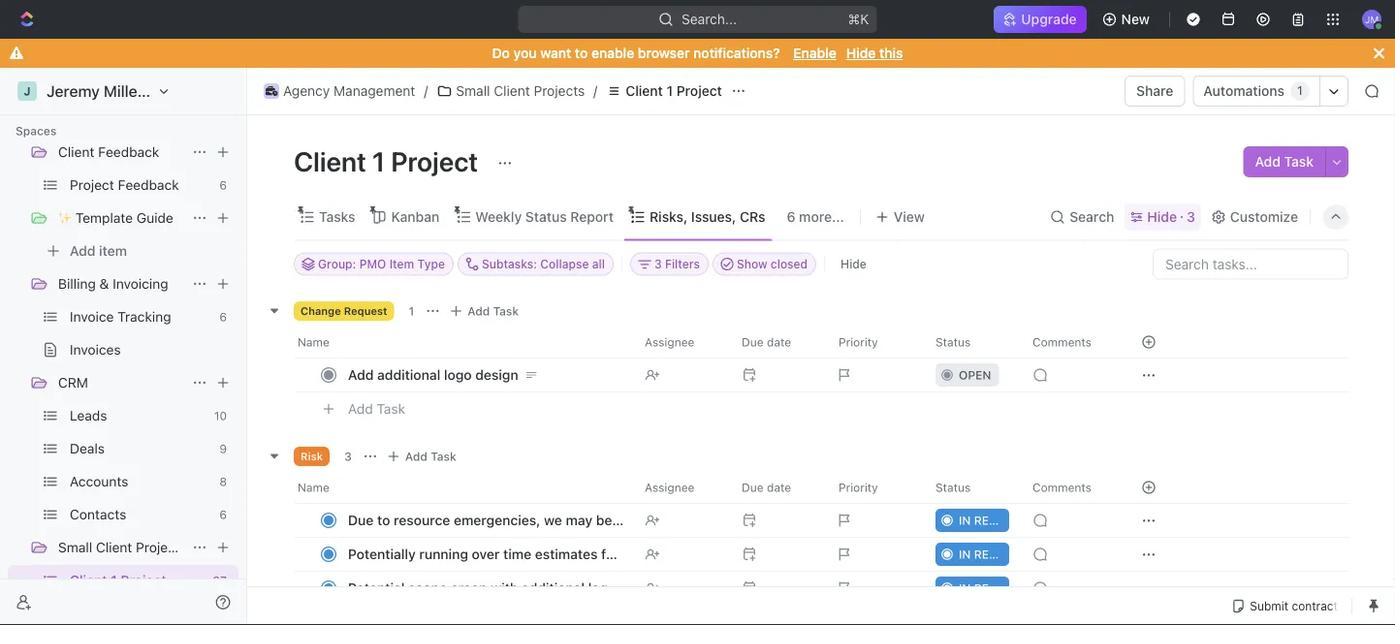 Task type: locate. For each thing, give the bounding box(es) containing it.
1 priority from the top
[[839, 335, 878, 349]]

1 vertical spatial hide
[[1147, 209, 1177, 225]]

due down show
[[742, 335, 764, 349]]

client
[[494, 83, 530, 99], [626, 83, 663, 99], [58, 144, 94, 160], [294, 145, 366, 177], [96, 540, 132, 556], [70, 572, 107, 588]]

0 vertical spatial small client projects
[[456, 83, 585, 99]]

2 due date from the top
[[742, 480, 791, 494]]

in review button
[[924, 503, 1021, 538], [924, 537, 1021, 572], [924, 571, 1021, 605]]

0 vertical spatial assignee button
[[633, 326, 730, 357]]

2 vertical spatial review
[[974, 581, 1019, 595]]

running up filming
[[616, 512, 665, 528]]

1 vertical spatial client 1 project link
[[70, 565, 205, 596]]

1 in review from the top
[[959, 513, 1019, 527]]

hide down "more..."
[[841, 257, 867, 271]]

due date for assignee
[[742, 480, 791, 494]]

1 due date from the top
[[742, 335, 791, 349]]

/
[[424, 83, 428, 99], [594, 83, 597, 99]]

small client projects inside sidebar navigation
[[58, 540, 187, 556]]

2 status button from the top
[[924, 472, 1021, 503]]

0 vertical spatial small client projects link
[[432, 79, 590, 103]]

2 vertical spatial in review
[[959, 581, 1019, 595]]

1
[[666, 83, 673, 99], [1297, 84, 1303, 98], [372, 145, 385, 177], [409, 304, 414, 317], [668, 512, 675, 528], [111, 572, 117, 588]]

2 priority from the top
[[839, 480, 878, 494]]

0 vertical spatial feedback
[[98, 144, 159, 160]]

1 vertical spatial projects
[[136, 540, 187, 556]]

1 vertical spatial due date
[[742, 480, 791, 494]]

0 vertical spatial comments
[[1033, 335, 1092, 349]]

0 vertical spatial in review
[[959, 513, 1019, 527]]

6 right the 'project feedback' link
[[219, 178, 227, 192]]

1 vertical spatial status
[[936, 335, 971, 349]]

0 vertical spatial status
[[525, 209, 567, 225]]

0 horizontal spatial small
[[58, 540, 92, 556]]

3 left filters
[[654, 257, 662, 271]]

invoicing
[[113, 276, 168, 292]]

spaces
[[16, 124, 57, 138]]

2 review from the top
[[974, 547, 1019, 561]]

may
[[566, 512, 593, 528]]

client feedback link
[[58, 137, 184, 168]]

hide inside button
[[841, 257, 867, 271]]

add task button
[[1243, 146, 1325, 177], [444, 299, 527, 322], [339, 397, 413, 420], [382, 445, 464, 468]]

date for assignee
[[767, 480, 791, 494]]

projects
[[534, 83, 585, 99], [136, 540, 187, 556]]

add additional logo design
[[348, 366, 518, 382]]

6 for contacts
[[219, 508, 227, 522]]

name down risk
[[298, 480, 329, 494]]

weekly status report link
[[471, 204, 614, 231]]

in review
[[959, 513, 1019, 527], [959, 547, 1019, 561], [959, 581, 1019, 595]]

name
[[298, 335, 329, 349], [298, 480, 329, 494]]

2 date from the top
[[767, 480, 791, 494]]

add task button down the additional
[[339, 397, 413, 420]]

0 horizontal spatial to
[[377, 512, 390, 528]]

hide 3
[[1147, 209, 1195, 225]]

1 assignee button from the top
[[633, 326, 730, 357]]

show
[[737, 257, 767, 271]]

name for 1st name dropdown button from the bottom
[[298, 480, 329, 494]]

0 vertical spatial due date button
[[730, 326, 827, 357]]

0 horizontal spatial projects
[[136, 540, 187, 556]]

name button up emergencies, at the bottom of page
[[294, 472, 633, 503]]

2 vertical spatial in
[[959, 581, 971, 595]]

1 in from the top
[[959, 513, 971, 527]]

0 vertical spatial projects
[[534, 83, 585, 99]]

1 vertical spatial assignee
[[645, 480, 695, 494]]

6 up the invoices link at bottom
[[219, 310, 227, 324]]

client 1 project up kanban "link"
[[294, 145, 484, 177]]

task down the additional
[[377, 401, 405, 417]]

add item button
[[8, 236, 238, 267]]

1 vertical spatial date
[[767, 480, 791, 494]]

sidebar navigation
[[0, 68, 251, 625]]

upgrade
[[1021, 11, 1077, 27]]

due date button for name
[[730, 326, 827, 357]]

priority for 2nd priority dropdown button from the bottom of the page
[[839, 335, 878, 349]]

3 for 3 filters
[[654, 257, 662, 271]]

1 horizontal spatial projects
[[534, 83, 585, 99]]

due up potentially
[[348, 512, 374, 528]]

0 horizontal spatial /
[[424, 83, 428, 99]]

/ down 'enable'
[[594, 83, 597, 99]]

3 in review button from the top
[[924, 571, 1021, 605]]

small client projects down 'you'
[[456, 83, 585, 99]]

to up potentially
[[377, 512, 390, 528]]

review for potentially running over time estimates for filming
[[974, 547, 1019, 561]]

0 vertical spatial comments button
[[1021, 326, 1118, 357]]

1 vertical spatial running
[[419, 546, 468, 562]]

jm
[[1365, 13, 1379, 25]]

add up customize
[[1255, 154, 1281, 170]]

0 vertical spatial small
[[456, 83, 490, 99]]

feedback up project feedback at the left top of page
[[98, 144, 159, 160]]

⌘k
[[848, 11, 869, 27]]

assignee button up week
[[633, 472, 730, 503]]

1 horizontal spatial running
[[616, 512, 665, 528]]

1 vertical spatial status button
[[924, 472, 1021, 503]]

1 review from the top
[[974, 513, 1019, 527]]

task up customize
[[1284, 154, 1314, 170]]

1 horizontal spatial small client projects
[[456, 83, 585, 99]]

2 vertical spatial status
[[936, 480, 971, 494]]

feedback
[[98, 144, 159, 160], [118, 177, 179, 193]]

client 1 project link down contacts link
[[70, 565, 205, 596]]

assignee button
[[633, 326, 730, 357], [633, 472, 730, 503]]

review for due to resource emergencies, we may be running 1 week behind schedule
[[974, 513, 1019, 527]]

10
[[214, 409, 227, 423]]

1 vertical spatial due date button
[[730, 472, 827, 503]]

1 vertical spatial comments
[[1033, 480, 1092, 494]]

1 horizontal spatial client 1 project
[[294, 145, 484, 177]]

0 horizontal spatial 3
[[344, 449, 352, 463]]

open button
[[924, 357, 1021, 392]]

0 vertical spatial client 1 project link
[[601, 79, 727, 103]]

customize button
[[1205, 204, 1304, 231]]

risks, issues, crs link
[[646, 204, 765, 231]]

1 date from the top
[[767, 335, 791, 349]]

task
[[1284, 154, 1314, 170], [493, 304, 519, 318], [377, 401, 405, 417], [431, 449, 456, 463]]

0 vertical spatial status button
[[924, 326, 1021, 357]]

running down resource
[[419, 546, 468, 562]]

guide
[[137, 210, 173, 226]]

hide left this
[[846, 45, 876, 61]]

2 in review from the top
[[959, 547, 1019, 561]]

projects down contacts link
[[136, 540, 187, 556]]

6 left "more..."
[[787, 209, 795, 225]]

add down add additional logo design
[[348, 401, 373, 417]]

to right want
[[575, 45, 588, 61]]

6 down 8 at the left bottom
[[219, 508, 227, 522]]

name for 1st name dropdown button
[[298, 335, 329, 349]]

deals link
[[70, 433, 212, 464]]

in
[[959, 513, 971, 527], [959, 547, 971, 561], [959, 581, 971, 595]]

weekly
[[475, 209, 522, 225]]

1 vertical spatial 3
[[654, 257, 662, 271]]

show closed
[[737, 257, 808, 271]]

0 vertical spatial client 1 project
[[626, 83, 722, 99]]

due up behind
[[742, 480, 764, 494]]

2 comments from the top
[[1033, 480, 1092, 494]]

1 vertical spatial priority
[[839, 480, 878, 494]]

&
[[100, 276, 109, 292]]

1 vertical spatial name button
[[294, 472, 633, 503]]

in review for potentially running over time estimates for filming
[[959, 547, 1019, 561]]

client 1 project link down browser
[[601, 79, 727, 103]]

hide
[[846, 45, 876, 61], [1147, 209, 1177, 225], [841, 257, 867, 271]]

show closed button
[[712, 253, 816, 276]]

1 vertical spatial in
[[959, 547, 971, 561]]

due for name
[[742, 335, 764, 349]]

1 left week
[[668, 512, 675, 528]]

new
[[1121, 11, 1150, 27]]

status for 2nd status dropdown button
[[936, 480, 971, 494]]

6 for project feedback
[[219, 178, 227, 192]]

crs
[[740, 209, 765, 225]]

leads
[[70, 408, 107, 424]]

in review for due to resource emergencies, we may be running 1 week behind schedule
[[959, 513, 1019, 527]]

0 vertical spatial review
[[974, 513, 1019, 527]]

assignee down 3 filters "dropdown button"
[[645, 335, 695, 349]]

add up resource
[[405, 449, 427, 463]]

small client projects link
[[432, 79, 590, 103], [58, 532, 187, 563]]

/ right management
[[424, 83, 428, 99]]

0 vertical spatial name
[[298, 335, 329, 349]]

2 due date button from the top
[[730, 472, 827, 503]]

1 vertical spatial to
[[377, 512, 390, 528]]

date
[[767, 335, 791, 349], [767, 480, 791, 494]]

0 vertical spatial running
[[616, 512, 665, 528]]

jeremy
[[47, 82, 100, 100]]

assignee button down filters
[[633, 326, 730, 357]]

1 down browser
[[666, 83, 673, 99]]

2 name from the top
[[298, 480, 329, 494]]

1 down contacts
[[111, 572, 117, 588]]

closed
[[771, 257, 808, 271]]

1 vertical spatial review
[[974, 547, 1019, 561]]

0 horizontal spatial client 1 project
[[70, 572, 166, 588]]

2 assignee from the top
[[645, 480, 695, 494]]

✨
[[58, 210, 72, 226]]

2 vertical spatial client 1 project
[[70, 572, 166, 588]]

2 in from the top
[[959, 547, 971, 561]]

project
[[676, 83, 722, 99], [391, 145, 478, 177], [70, 177, 114, 193], [121, 572, 166, 588]]

Search tasks... text field
[[1154, 250, 1348, 279]]

client 1 project down browser
[[626, 83, 722, 99]]

0 vertical spatial priority
[[839, 335, 878, 349]]

date up the schedule on the bottom right of page
[[767, 480, 791, 494]]

1 vertical spatial in review
[[959, 547, 1019, 561]]

0 vertical spatial in
[[959, 513, 971, 527]]

0 vertical spatial name button
[[294, 326, 633, 357]]

task down subtasks: on the top
[[493, 304, 519, 318]]

due date button down show closed
[[730, 326, 827, 357]]

status button
[[924, 326, 1021, 357], [924, 472, 1021, 503]]

feedback up guide
[[118, 177, 179, 193]]

client 1 project down contacts
[[70, 572, 166, 588]]

0 vertical spatial assignee
[[645, 335, 695, 349]]

1 vertical spatial assignee button
[[633, 472, 730, 503]]

small inside sidebar navigation
[[58, 540, 92, 556]]

1 vertical spatial due
[[742, 480, 764, 494]]

view button
[[868, 194, 932, 240]]

✨ template guide
[[58, 210, 173, 226]]

1 horizontal spatial to
[[575, 45, 588, 61]]

1 comments button from the top
[[1021, 326, 1118, 357]]

1 vertical spatial feedback
[[118, 177, 179, 193]]

logo
[[444, 366, 472, 382]]

due to resource emergencies, we may be running 1 week behind schedule
[[348, 512, 821, 528]]

date down show closed
[[767, 335, 791, 349]]

1 vertical spatial comments button
[[1021, 472, 1118, 503]]

add task down the additional
[[348, 401, 405, 417]]

3
[[1187, 209, 1195, 225], [654, 257, 662, 271], [344, 449, 352, 463]]

view button
[[868, 204, 932, 231]]

0 horizontal spatial running
[[419, 546, 468, 562]]

1 vertical spatial name
[[298, 480, 329, 494]]

risks,
[[650, 209, 688, 225]]

workspace
[[160, 82, 240, 100]]

0 horizontal spatial small client projects link
[[58, 532, 187, 563]]

name down "change"
[[298, 335, 329, 349]]

project up kanban
[[391, 145, 478, 177]]

1 status button from the top
[[924, 326, 1021, 357]]

to inside due to resource emergencies, we may be running 1 week behind schedule link
[[377, 512, 390, 528]]

0 vertical spatial 3
[[1187, 209, 1195, 225]]

due date down show closed dropdown button
[[742, 335, 791, 349]]

2 in review button from the top
[[924, 537, 1021, 572]]

design
[[475, 366, 518, 382]]

project down do you want to enable browser notifications? enable hide this
[[676, 83, 722, 99]]

add left item
[[70, 243, 95, 259]]

due
[[742, 335, 764, 349], [742, 480, 764, 494], [348, 512, 374, 528]]

3 inside "dropdown button"
[[654, 257, 662, 271]]

filters
[[665, 257, 700, 271]]

1 name from the top
[[298, 335, 329, 349]]

6
[[219, 178, 227, 192], [787, 209, 795, 225], [219, 310, 227, 324], [219, 508, 227, 522]]

assignee up week
[[645, 480, 695, 494]]

0 horizontal spatial small client projects
[[58, 540, 187, 556]]

due date button for assignee
[[730, 472, 827, 503]]

1 due date button from the top
[[730, 326, 827, 357]]

1 name button from the top
[[294, 326, 633, 357]]

2 vertical spatial hide
[[841, 257, 867, 271]]

1 horizontal spatial small client projects link
[[432, 79, 590, 103]]

name button up logo
[[294, 326, 633, 357]]

review
[[974, 513, 1019, 527], [974, 547, 1019, 561], [974, 581, 1019, 595]]

1 vertical spatial small client projects
[[58, 540, 187, 556]]

contacts
[[70, 507, 126, 523]]

running
[[616, 512, 665, 528], [419, 546, 468, 562]]

1 in review button from the top
[[924, 503, 1021, 538]]

0 vertical spatial to
[[575, 45, 588, 61]]

issues,
[[691, 209, 736, 225]]

1 priority button from the top
[[827, 326, 924, 357]]

date for name
[[767, 335, 791, 349]]

1 down management
[[372, 145, 385, 177]]

1 comments from the top
[[1033, 335, 1092, 349]]

0 vertical spatial due
[[742, 335, 764, 349]]

add left the additional
[[348, 366, 374, 382]]

1 horizontal spatial /
[[594, 83, 597, 99]]

tara shultz's workspace, , element
[[17, 81, 37, 101]]

crm link
[[58, 367, 184, 398]]

0 vertical spatial priority button
[[827, 326, 924, 357]]

1 horizontal spatial 3
[[654, 257, 662, 271]]

client 1 project inside sidebar navigation
[[70, 572, 166, 588]]

small client projects link down do
[[432, 79, 590, 103]]

billing & invoicing link
[[58, 269, 184, 300]]

small client projects down contacts link
[[58, 540, 187, 556]]

3 right risk
[[344, 449, 352, 463]]

small client projects link down contacts link
[[58, 532, 187, 563]]

3 left customize button
[[1187, 209, 1195, 225]]

projects down want
[[534, 83, 585, 99]]

0 vertical spatial due date
[[742, 335, 791, 349]]

add task
[[1255, 154, 1314, 170], [468, 304, 519, 318], [348, 401, 405, 417], [405, 449, 456, 463]]

1 vertical spatial priority button
[[827, 472, 924, 503]]

status
[[525, 209, 567, 225], [936, 335, 971, 349], [936, 480, 971, 494]]

due date button up the schedule on the bottom right of page
[[730, 472, 827, 503]]

crm
[[58, 375, 88, 391]]

1 horizontal spatial client 1 project link
[[601, 79, 727, 103]]

2 vertical spatial 3
[[344, 449, 352, 463]]

0 vertical spatial date
[[767, 335, 791, 349]]

0 horizontal spatial client 1 project link
[[70, 565, 205, 596]]

hide right "search"
[[1147, 209, 1177, 225]]

due date up the schedule on the bottom right of page
[[742, 480, 791, 494]]

1 vertical spatial small
[[58, 540, 92, 556]]

2 name button from the top
[[294, 472, 633, 503]]

enable
[[793, 45, 836, 61]]



Task type: describe. For each thing, give the bounding box(es) containing it.
management
[[334, 83, 415, 99]]

additional
[[377, 366, 440, 382]]

3 for 3
[[344, 449, 352, 463]]

you
[[513, 45, 537, 61]]

hide button
[[833, 253, 874, 276]]

behind
[[715, 512, 759, 528]]

leads link
[[70, 400, 206, 431]]

report
[[570, 209, 614, 225]]

add task up customize
[[1255, 154, 1314, 170]]

share button
[[1125, 76, 1185, 107]]

jm button
[[1356, 4, 1387, 35]]

risk
[[301, 450, 323, 462]]

1 right request
[[409, 304, 414, 317]]

subtasks: collapse all
[[482, 257, 605, 271]]

invoice tracking link
[[70, 302, 212, 333]]

billing
[[58, 276, 96, 292]]

upgrade link
[[994, 6, 1086, 33]]

browser
[[638, 45, 690, 61]]

more...
[[799, 209, 844, 225]]

add inside 'link'
[[348, 366, 374, 382]]

project feedback link
[[70, 170, 212, 201]]

item
[[389, 257, 414, 271]]

weekly status report
[[475, 209, 614, 225]]

search button
[[1044, 204, 1120, 231]]

item
[[99, 243, 127, 259]]

share
[[1136, 83, 1173, 99]]

add down subtasks: on the top
[[468, 304, 490, 318]]

running inside potentially running over time estimates for filming link
[[419, 546, 468, 562]]

resource
[[394, 512, 450, 528]]

add task button up resource
[[382, 445, 464, 468]]

add inside button
[[70, 243, 95, 259]]

due for assignee
[[742, 480, 764, 494]]

notifications?
[[693, 45, 780, 61]]

status for 2nd status dropdown button from the bottom
[[936, 335, 971, 349]]

agency management
[[283, 83, 415, 99]]

schedule
[[763, 512, 821, 528]]

jeremy miller's workspace
[[47, 82, 240, 100]]

accounts link
[[70, 466, 212, 497]]

1 vertical spatial small client projects link
[[58, 532, 187, 563]]

tasks
[[319, 209, 355, 225]]

projects inside sidebar navigation
[[136, 540, 187, 556]]

9
[[219, 442, 227, 456]]

3 in from the top
[[959, 581, 971, 595]]

add additional logo design link
[[343, 361, 629, 389]]

hide for hide
[[841, 257, 867, 271]]

pmo
[[359, 257, 386, 271]]

business time image
[[265, 86, 278, 96]]

task up resource
[[431, 449, 456, 463]]

deals
[[70, 441, 105, 457]]

we
[[544, 512, 562, 528]]

j
[[24, 84, 31, 98]]

group:
[[318, 257, 356, 271]]

comments for second comments dropdown button from the bottom
[[1033, 335, 1092, 349]]

open
[[959, 368, 991, 381]]

project up the 'template'
[[70, 177, 114, 193]]

type
[[417, 257, 445, 271]]

template
[[75, 210, 133, 226]]

running inside due to resource emergencies, we may be running 1 week behind schedule link
[[616, 512, 665, 528]]

due to resource emergencies, we may be running 1 week behind schedule link
[[343, 506, 821, 534]]

subtasks:
[[482, 257, 537, 271]]

feedback for client feedback
[[98, 144, 159, 160]]

project feedback
[[70, 177, 179, 193]]

add task down subtasks: on the top
[[468, 304, 519, 318]]

group: pmo item type
[[318, 257, 445, 271]]

emergencies,
[[454, 512, 540, 528]]

feedback for project feedback
[[118, 177, 179, 193]]

1 / from the left
[[424, 83, 428, 99]]

3 review from the top
[[974, 581, 1019, 595]]

due date for name
[[742, 335, 791, 349]]

tracking
[[118, 309, 171, 325]]

change
[[301, 304, 341, 317]]

in review button for due to resource emergencies, we may be running 1 week behind schedule
[[924, 503, 1021, 538]]

2 assignee button from the top
[[633, 472, 730, 503]]

client feedback
[[58, 144, 159, 160]]

this
[[879, 45, 903, 61]]

request
[[344, 304, 387, 317]]

kanban link
[[387, 204, 439, 231]]

2 horizontal spatial client 1 project
[[626, 83, 722, 99]]

1 vertical spatial client 1 project
[[294, 145, 484, 177]]

2 / from the left
[[594, 83, 597, 99]]

add item
[[70, 243, 127, 259]]

3 filters button
[[630, 253, 709, 276]]

potentially
[[348, 546, 416, 562]]

1 inside sidebar navigation
[[111, 572, 117, 588]]

6 more...
[[787, 209, 844, 225]]

0 vertical spatial hide
[[846, 45, 876, 61]]

agency
[[283, 83, 330, 99]]

for
[[601, 546, 619, 562]]

change request
[[301, 304, 387, 317]]

invoices link
[[70, 334, 235, 365]]

want
[[540, 45, 571, 61]]

comments for first comments dropdown button from the bottom
[[1033, 480, 1092, 494]]

1 horizontal spatial small
[[456, 83, 490, 99]]

priority for first priority dropdown button from the bottom
[[839, 480, 878, 494]]

add task up resource
[[405, 449, 456, 463]]

accounts
[[70, 474, 128, 490]]

filming
[[623, 546, 666, 562]]

billing & invoicing
[[58, 276, 168, 292]]

3 filters
[[654, 257, 700, 271]]

do
[[492, 45, 510, 61]]

tasks link
[[315, 204, 355, 231]]

customize
[[1230, 209, 1298, 225]]

2 priority button from the top
[[827, 472, 924, 503]]

in review button for potentially running over time estimates for filming
[[924, 537, 1021, 572]]

in for potentially running over time estimates for filming
[[959, 547, 971, 561]]

8
[[219, 475, 227, 489]]

37
[[213, 574, 227, 588]]

add task button up customize
[[1243, 146, 1325, 177]]

enable
[[591, 45, 634, 61]]

collapse
[[540, 257, 589, 271]]

hide for hide 3
[[1147, 209, 1177, 225]]

invoice
[[70, 309, 114, 325]]

2 vertical spatial due
[[348, 512, 374, 528]]

2 horizontal spatial 3
[[1187, 209, 1195, 225]]

6 for invoice tracking
[[219, 310, 227, 324]]

risks, issues, crs
[[650, 209, 765, 225]]

do you want to enable browser notifications? enable hide this
[[492, 45, 903, 61]]

contacts link
[[70, 499, 212, 530]]

1 right 'automations'
[[1297, 84, 1303, 98]]

project down contacts link
[[121, 572, 166, 588]]

new button
[[1094, 4, 1161, 35]]

invoice tracking
[[70, 309, 171, 325]]

1 assignee from the top
[[645, 335, 695, 349]]

add task button down subtasks: on the top
[[444, 299, 527, 322]]

search...
[[682, 11, 737, 27]]

6 inside 6 more... dropdown button
[[787, 209, 795, 225]]

3 in review from the top
[[959, 581, 1019, 595]]

in for due to resource emergencies, we may be running 1 week behind schedule
[[959, 513, 971, 527]]

2 comments button from the top
[[1021, 472, 1118, 503]]



Task type: vqa. For each thing, say whether or not it's contained in the screenshot.


